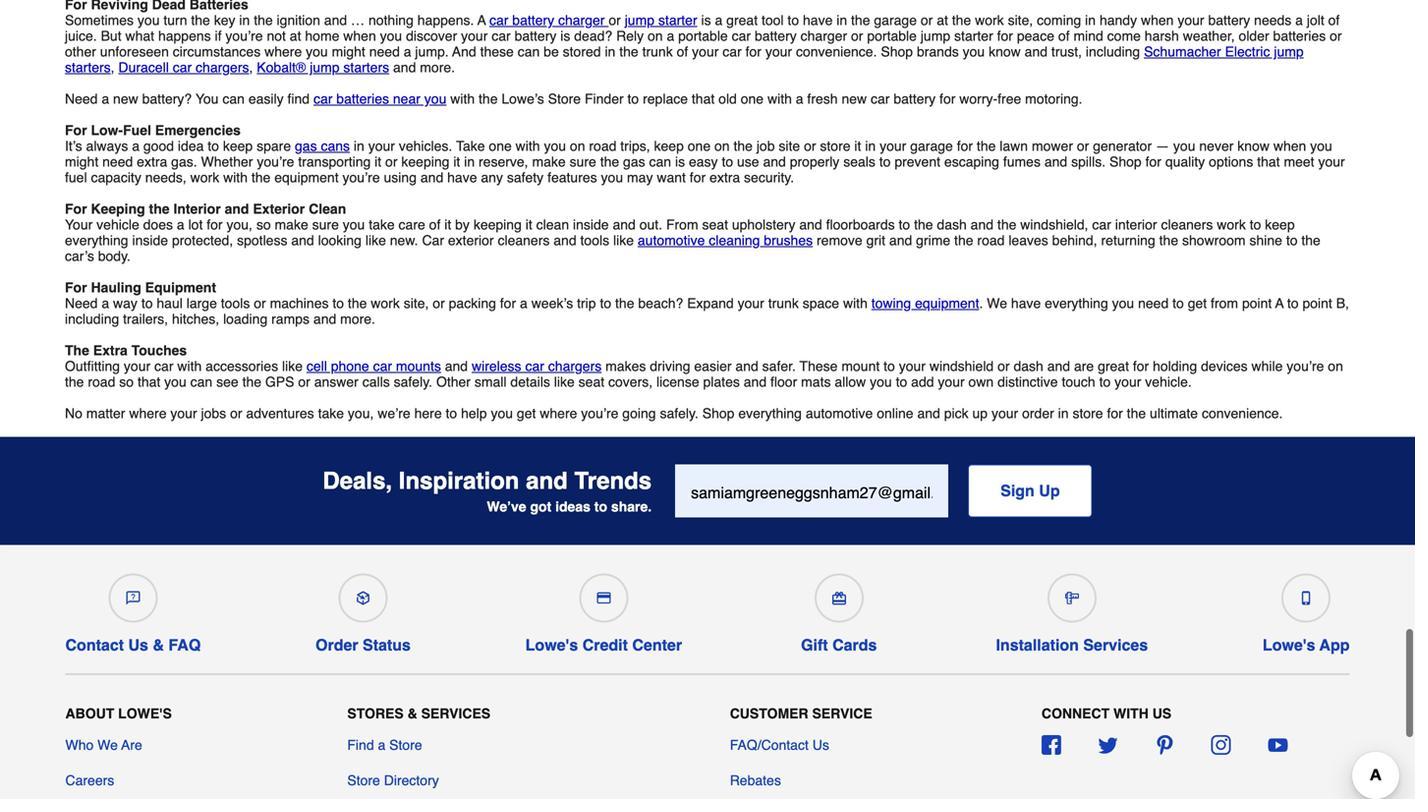 Task type: describe. For each thing, give the bounding box(es) containing it.
1 vertical spatial you,
[[348, 406, 374, 421]]

car right and
[[492, 28, 511, 44]]

0 horizontal spatial a
[[478, 12, 486, 28]]

the left if
[[191, 12, 210, 28]]

vehicle
[[97, 217, 139, 233]]

worry-
[[960, 91, 998, 107]]

towing
[[872, 296, 912, 311]]

remove
[[817, 233, 863, 248]]

or left vehicles. at left
[[385, 154, 398, 170]]

and left "floor"
[[744, 374, 767, 390]]

take inside for keeping the interior and exterior clean your vehicle does a lot for you, so make sure you take care of it by keeping it clean inside and out. from seat upholstery and floorboards to the dash and the windshield, car interior cleaners work to keep everything inside protected, spotless and looking like new. car exterior cleaners and tools like
[[369, 217, 395, 233]]

gas inside for low-fuel emergencies it's always a good idea to keep spare gas cans
[[295, 138, 317, 154]]

for for for low-fuel emergencies it's always a good idea to keep spare gas cans
[[65, 122, 87, 138]]

exterior
[[448, 233, 494, 248]]

cell
[[307, 358, 327, 374]]

who we are link
[[65, 736, 142, 755]]

for inside for keeping the interior and exterior clean your vehicle does a lot for you, so make sure you take care of it by keeping it clean inside and out. from seat upholstery and floorboards to the dash and the windshield, car interior cleaners work to keep everything inside protected, spotless and looking like new. car exterior cleaners and tools like
[[207, 217, 223, 233]]

Email Address email field
[[676, 465, 949, 518]]

on left use
[[715, 138, 730, 154]]

keep for one
[[654, 138, 684, 154]]

gift
[[801, 636, 828, 654]]

about
[[65, 706, 114, 722]]

jolt
[[1308, 12, 1325, 28]]

road inside "makes driving easier and safer. these mount to your windshield or dash and are great for holding devices while you're on the road so that you can see the gps or answer calls safely. other small details like seat covers, license plates and floor mats allow you to add your own distinctive touch to your vehicle."
[[88, 374, 115, 390]]

mounts
[[396, 358, 441, 374]]

you right —
[[1174, 138, 1196, 154]]

electric
[[1226, 44, 1271, 60]]

and left are
[[1048, 358, 1071, 374]]

shop inside in your vehicles. take one with you on road trips, keep one on the job site or store it in your garage for the lawn mower or generator — you never know when you might need extra gas. whether you're transporting it or keeping it in reserve, make sure the gas can is easy to use and properly seals to prevent escaping fumes and spills. shop for quality options that meet your fuel capacity needs, work with the equipment you're using and have any safety features you may want for extra security.
[[1110, 154, 1142, 170]]

you right allow
[[870, 374, 892, 390]]

0 horizontal spatial at
[[290, 28, 301, 44]]

or right gps
[[298, 374, 311, 390]]

0 horizontal spatial get
[[517, 406, 536, 421]]

for low-fuel emergencies it's always a good idea to keep spare gas cans
[[65, 122, 350, 154]]

and left looking
[[291, 233, 314, 248]]

trunk inside for hauling equipment need a way to haul large tools or machines to the work site, or packing for a week's trip to the beach? expand your trunk space with towing equipment
[[769, 296, 799, 311]]

to left the b,
[[1288, 296, 1299, 311]]

that inside "makes driving easier and safer. these mount to your windshield or dash and are great for holding devices while you're on the road so that you can see the gps or answer calls safely. other small details like seat covers, license plates and floor mats allow you to add your own distinctive touch to your vehicle."
[[138, 374, 161, 390]]

0 horizontal spatial where
[[129, 406, 167, 421]]

instagram image
[[1212, 736, 1232, 755]]

keeping
[[91, 201, 145, 217]]

you down touches
[[164, 374, 187, 390]]

or right own
[[998, 358, 1010, 374]]

the right 'shine'
[[1302, 233, 1321, 248]]

to right the finder
[[628, 91, 639, 107]]

to inside deals, inspiration and trends we've got ideas to share.
[[595, 499, 608, 515]]

these
[[800, 358, 838, 374]]

options
[[1210, 154, 1254, 170]]

1 horizontal spatial that
[[692, 91, 715, 107]]

the left windshield,
[[998, 217, 1017, 233]]

allow
[[835, 374, 866, 390]]

pickup image
[[356, 591, 370, 605]]

1 vertical spatial take
[[318, 406, 344, 421]]

showroom
[[1183, 233, 1246, 248]]

holding
[[1153, 358, 1198, 374]]

ramps
[[271, 311, 310, 327]]

0 horizontal spatial &
[[153, 636, 164, 654]]

and inside . we have everything you need to get from point a to point b, including trailers, hitches, loading ramps and more.
[[314, 311, 337, 327]]

of left mind
[[1059, 28, 1070, 44]]

dimensions image
[[1066, 591, 1079, 605]]

store directory link
[[347, 771, 439, 791]]

1 horizontal spatial one
[[688, 138, 711, 154]]

site
[[779, 138, 801, 154]]

need a new battery? you can easily find car batteries near you with the lowe's store finder to replace that old one with a fresh new car battery for worry-free motoring.
[[65, 91, 1083, 107]]

twitter image
[[1099, 736, 1118, 755]]

in left prevent
[[866, 138, 876, 154]]

your right discover
[[461, 28, 488, 44]]

where inside is a great tool to have in the garage or at the work site, coming in handy when your battery needs a jolt of juice. but what happens if you're not at home when you discover your car battery is dead? rely on a portable car battery charger or portable jump starter for peace of mind come harsh weather, older batteries or other unforeseen circumstances where you might need a jump. and these can be stored in the trunk of your car for your convenience. shop brands you know and trust, including
[[265, 44, 302, 60]]

generator
[[1094, 138, 1152, 154]]

car inside for keeping the interior and exterior clean your vehicle does a lot for you, so make sure you take care of it by keeping it clean inside and out. from seat upholstery and floorboards to the dash and the windshield, car interior cleaners work to keep everything inside protected, spotless and looking like new. car exterior cleaners and tools like
[[1093, 217, 1112, 233]]

and up near
[[393, 60, 416, 75]]

0 horizontal spatial extra
[[137, 154, 167, 170]]

cans
[[321, 138, 350, 154]]

a left "fresh"
[[796, 91, 804, 107]]

safer.
[[763, 358, 796, 374]]

and left …
[[324, 12, 347, 28]]

and inside the extra touches outfitting your car with accessories like cell phone car mounts and wireless car chargers
[[445, 358, 468, 374]]

handy
[[1100, 12, 1138, 28]]

deals, inspiration and trends we've got ideas to share.
[[323, 468, 652, 515]]

and right using
[[421, 170, 444, 185]]

gift card image
[[833, 591, 846, 605]]

near
[[393, 91, 421, 107]]

0 horizontal spatial batteries
[[337, 91, 389, 107]]

spotless
[[237, 233, 288, 248]]

great inside "makes driving easier and safer. these mount to your windshield or dash and are great for holding devices while you're on the road so that you can see the gps or answer calls safely. other small details like seat covers, license plates and floor mats allow you to add your own distinctive touch to your vehicle."
[[1098, 358, 1130, 374]]

you right help
[[491, 406, 513, 421]]

to right trip
[[600, 296, 612, 311]]

a left week's
[[520, 296, 528, 311]]

your left vehicle.
[[1115, 374, 1142, 390]]

sure inside in your vehicles. take one with you on road trips, keep one on the job site or store it in your garage for the lawn mower or generator — you never know when you might need extra gas. whether you're transporting it or keeping it in reserve, make sure the gas can is easy to use and properly seals to prevent escaping fumes and spills. shop for quality options that meet your fuel capacity needs, work with the equipment you're using and have any safety features you may want for extra security.
[[570, 154, 597, 170]]

1 horizontal spatial when
[[1142, 12, 1174, 28]]

jump inside is a great tool to have in the garage or at the work site, coming in handy when your battery needs a jolt of juice. but what happens if you're not at home when you discover your car battery is dead? rely on a portable car battery charger or portable jump starter for peace of mind come harsh weather, older batteries or other unforeseen circumstances where you might need a jump. and these can be stored in the trunk of your car for your convenience. shop brands you know and trust, including
[[921, 28, 951, 44]]

equipment inside for hauling equipment need a way to haul large tools or machines to the work site, or packing for a week's trip to the beach? expand your trunk space with towing equipment
[[915, 296, 980, 311]]

a left jolt
[[1296, 12, 1304, 28]]

0 horizontal spatial cleaners
[[498, 233, 550, 248]]

the down needs,
[[149, 201, 170, 217]]

lowe's app link
[[1263, 566, 1350, 655]]

0 horizontal spatial services
[[421, 706, 491, 722]]

fuel
[[65, 170, 87, 185]]

1 horizontal spatial convenience.
[[1202, 406, 1284, 421]]

you right 'options'
[[1311, 138, 1333, 154]]

2 , from the left
[[249, 60, 253, 75]]

faq/contact
[[730, 737, 809, 753]]

1 vertical spatial store
[[1073, 406, 1104, 421]]

schumacher
[[1145, 44, 1222, 60]]

mind
[[1074, 28, 1104, 44]]

2 vertical spatial everything
[[739, 406, 802, 421]]

have inside is a great tool to have in the garage or at the work site, coming in handy when your battery needs a jolt of juice. but what happens if you're not at home when you discover your car battery is dead? rely on a portable car battery charger or portable jump starter for peace of mind come harsh weather, older batteries or other unforeseen circumstances where you might need a jump. and these can be stored in the trunk of your car for your convenience. shop brands you know and trust, including
[[803, 12, 833, 28]]

may
[[627, 170, 653, 185]]

for inside for hauling equipment need a way to haul large tools or machines to the work site, or packing for a week's trip to the beach? expand your trunk space with towing equipment
[[500, 296, 516, 311]]

a left jump.
[[404, 44, 412, 60]]

the down spare
[[252, 170, 271, 185]]

0 horizontal spatial lowe's
[[118, 706, 172, 722]]

seals
[[844, 154, 876, 170]]

grime
[[917, 233, 951, 248]]

like inside "makes driving easier and safer. these mount to your windshield or dash and are great for holding devices while you're on the road so that you can see the gps or answer calls safely. other small details like seat covers, license plates and floor mats allow you to add your own distinctive touch to your vehicle."
[[554, 374, 575, 390]]

credit card image
[[597, 591, 611, 605]]

everything inside for keeping the interior and exterior clean your vehicle does a lot for you, so make sure you take care of it by keeping it clean inside and out. from seat upholstery and floorboards to the dash and the windshield, car interior cleaners work to keep everything inside protected, spotless and looking like new. car exterior cleaners and tools like
[[65, 233, 128, 248]]

your inside for hauling equipment need a way to haul large tools or machines to the work site, or packing for a week's trip to the beach? expand your trunk space with towing equipment
[[738, 296, 765, 311]]

add
[[912, 374, 935, 390]]

in right cans
[[354, 138, 365, 154]]

car right find
[[314, 91, 333, 107]]

1 horizontal spatial at
[[937, 12, 949, 28]]

trends
[[575, 468, 652, 495]]

interior
[[173, 201, 221, 217]]

on inside "makes driving easier and safer. these mount to your windshield or dash and are great for holding devices while you're on the road so that you can see the gps or answer calls safely. other small details like seat covers, license plates and floor mats allow you to add your own distinctive touch to your vehicle."
[[1329, 358, 1344, 374]]

spills.
[[1072, 154, 1106, 170]]

great inside is a great tool to have in the garage or at the work site, coming in handy when your battery needs a jolt of juice. but what happens if you're not at home when you discover your car battery is dead? rely on a portable car battery charger or portable jump starter for peace of mind come harsh weather, older batteries or other unforeseen circumstances where you might need a jump. and these can be stored in the trunk of your car for your convenience. shop brands you know and trust, including
[[727, 12, 758, 28]]

with
[[1114, 706, 1149, 722]]

1 portable from the left
[[679, 28, 728, 44]]

to right 'machines'
[[333, 296, 344, 311]]

what
[[125, 28, 154, 44]]

a inside . we have everything you need to get from point a to point b, including trailers, hitches, loading ramps and more.
[[1276, 296, 1284, 311]]

0 horizontal spatial one
[[489, 138, 512, 154]]

car right "fresh"
[[871, 91, 890, 107]]

trip
[[577, 296, 596, 311]]

you up features
[[544, 138, 566, 154]]

more. inside . we have everything you need to get from point a to point b, including trailers, hitches, loading ramps and more.
[[340, 311, 376, 327]]

in left the handy in the top of the page
[[1086, 12, 1096, 28]]

or right jolt
[[1330, 28, 1343, 44]]

the right tool
[[852, 12, 871, 28]]

or up brands
[[921, 12, 933, 28]]

it left using
[[375, 154, 382, 170]]

like inside the extra touches outfitting your car with accessories like cell phone car mounts and wireless car chargers
[[282, 358, 303, 374]]

with inside the extra touches outfitting your car with accessories like cell phone car mounts and wireless car chargers
[[177, 358, 202, 374]]

you
[[196, 91, 219, 107]]

starter inside is a great tool to have in the garage or at the work site, coming in handy when your battery needs a jolt of juice. but what happens if you're not at home when you discover your car battery is dead? rely on a portable car battery charger or portable jump starter for peace of mind come harsh weather, older batteries or other unforeseen circumstances where you might need a jump. and these can be stored in the trunk of your car for your convenience. shop brands you know and trust, including
[[955, 28, 994, 44]]

stored
[[563, 44, 601, 60]]

car up 'these'
[[490, 12, 509, 28]]

brands
[[917, 44, 959, 60]]

and right upholstery
[[800, 217, 823, 233]]

to left from
[[1173, 296, 1185, 311]]

batteries inside is a great tool to have in the garage or at the work site, coming in handy when your battery needs a jolt of juice. but what happens if you're not at home when you discover your car battery is dead? rely on a portable car battery charger or portable jump starter for peace of mind come harsh weather, older batteries or other unforeseen circumstances where you might need a jump. and these can be stored in the trunk of your car for your convenience. shop brands you know and trust, including
[[1274, 28, 1327, 44]]

to right grit
[[899, 217, 911, 233]]

mower
[[1032, 138, 1074, 154]]

way
[[113, 296, 138, 311]]

safely. inside "makes driving easier and safer. these mount to your windshield or dash and are great for holding devices while you're on the road so that you can see the gps or answer calls safely. other small details like seat covers, license plates and floor mats allow you to add your own distinctive touch to your vehicle."
[[394, 374, 433, 390]]

work inside in your vehicles. take one with you on road trips, keep one on the job site or store it in your garage for the lawn mower or generator — you never know when you might need extra gas. whether you're transporting it or keeping it in reserve, make sure the gas can is easy to use and properly seals to prevent escaping fumes and spills. shop for quality options that meet your fuel capacity needs, work with the equipment you're using and have any safety features you may want for extra security.
[[190, 170, 219, 185]]

2 horizontal spatial where
[[540, 406, 578, 421]]

need inside in your vehicles. take one with you on road trips, keep one on the job site or store it in your garage for the lawn mower or generator — you never know when you might need extra gas. whether you're transporting it or keeping it in reserve, make sure the gas can is easy to use and properly seals to prevent escaping fumes and spills. shop for quality options that meet your fuel capacity needs, work with the equipment you're using and have any safety features you may want for extra security.
[[102, 154, 133, 170]]

to right mount
[[884, 358, 896, 374]]

with inside for hauling equipment need a way to haul large tools or machines to the work site, or packing for a week's trip to the beach? expand your trunk space with towing equipment
[[844, 296, 868, 311]]

you're inside is a great tool to have in the garage or at the work site, coming in handy when your battery needs a jolt of juice. but what happens if you're not at home when you discover your car battery is dead? rely on a portable car battery charger or portable jump starter for peace of mind come harsh weather, older batteries or other unforeseen circumstances where you might need a jump. and these can be stored in the trunk of your car for your convenience. shop brands you know and trust, including
[[226, 28, 263, 44]]

jump starter link
[[625, 12, 698, 28]]

automotive cleaning brushes link
[[638, 233, 813, 248]]

your right seals
[[880, 138, 907, 154]]

with left "fresh"
[[768, 91, 792, 107]]

to inside is a great tool to have in the garage or at the work site, coming in handy when your battery needs a jolt of juice. but what happens if you're not at home when you discover your car battery is dead? rely on a portable car battery charger or portable jump starter for peace of mind come harsh weather, older batteries or other unforeseen circumstances where you might need a jump. and these can be stored in the trunk of your car for your convenience. shop brands you know and trust, including
[[788, 12, 799, 28]]

your left the jobs
[[170, 406, 197, 421]]

and left safer.
[[736, 358, 759, 374]]

order status link
[[316, 566, 411, 655]]

your up using
[[368, 138, 395, 154]]

road inside remove grit and grime the road leaves behind, returning the showroom shine to the car's body.
[[978, 233, 1005, 248]]

gas cans link
[[295, 138, 350, 154]]

2 vertical spatial store
[[347, 773, 380, 789]]

youtube image
[[1269, 736, 1288, 755]]

0 horizontal spatial is
[[561, 28, 571, 44]]

automotive cleaning brushes
[[638, 233, 813, 248]]

to inside for low-fuel emergencies it's always a good idea to keep spare gas cans
[[208, 138, 219, 154]]

to left add
[[896, 374, 908, 390]]

extra
[[93, 343, 128, 358]]

and left pick
[[918, 406, 941, 421]]

got
[[530, 499, 552, 515]]

you right near
[[425, 91, 447, 107]]

status
[[363, 636, 411, 654]]

2 vertical spatial shop
[[703, 406, 735, 421]]

work inside for hauling equipment need a way to haul large tools or machines to the work site, or packing for a week's trip to the beach? expand your trunk space with towing equipment
[[371, 296, 400, 311]]

a inside for keeping the interior and exterior clean your vehicle does a lot for you, so make sure you take care of it by keeping it clean inside and out. from seat upholstery and floorboards to the dash and the windshield, car interior cleaners work to keep everything inside protected, spotless and looking like new. car exterior cleaners and tools like
[[177, 217, 185, 233]]

needs
[[1255, 12, 1292, 28]]

tools inside for keeping the interior and exterior clean your vehicle does a lot for you, so make sure you take care of it by keeping it clean inside and out. from seat upholstery and floorboards to the dash and the windshield, car interior cleaners work to keep everything inside protected, spotless and looking like new. car exterior cleaners and tools like
[[581, 233, 610, 248]]

make inside for keeping the interior and exterior clean your vehicle does a lot for you, so make sure you take care of it by keeping it clean inside and out. from seat upholstery and floorboards to the dash and the windshield, car interior cleaners work to keep everything inside protected, spotless and looking like new. car exterior cleaners and tools like
[[275, 217, 308, 233]]

be
[[544, 44, 559, 60]]

seat inside "makes driving easier and safer. these mount to your windshield or dash and are great for holding devices while you're on the road so that you can see the gps or answer calls safely. other small details like seat covers, license plates and floor mats allow you to add your own distinctive touch to your vehicle."
[[579, 374, 605, 390]]

0 vertical spatial chargers
[[196, 60, 249, 75]]

car right phone
[[373, 358, 392, 374]]

service
[[813, 706, 873, 722]]

your right up
[[992, 406, 1019, 421]]

features
[[548, 170, 597, 185]]

1 horizontal spatial &
[[408, 706, 418, 722]]

the right 'machines'
[[348, 296, 367, 311]]

order
[[1023, 406, 1055, 421]]

jump inside schumacher electric jump starters
[[1275, 44, 1304, 60]]

windshield,
[[1021, 217, 1089, 233]]

or left the jump starter link
[[609, 12, 621, 28]]

license
[[657, 374, 700, 390]]

ignition
[[277, 12, 320, 28]]

need inside is a great tool to have in the garage or at the work site, coming in handy when your battery needs a jolt of juice. but what happens if you're not at home when you discover your car battery is dead? rely on a portable car battery charger or portable jump starter for peace of mind come harsh weather, older batteries or other unforeseen circumstances where you might need a jump. and these can be stored in the trunk of your car for your convenience. shop brands you know and trust, including
[[369, 44, 400, 60]]

it's
[[65, 138, 82, 154]]

1 horizontal spatial more.
[[420, 60, 455, 75]]

need inside . we have everything you need to get from point a to point b, including trailers, hitches, loading ramps and more.
[[1139, 296, 1169, 311]]

and left out.
[[613, 217, 636, 233]]

for for for keeping the interior and exterior clean your vehicle does a lot for you, so make sure you take care of it by keeping it clean inside and out. from seat upholstery and floorboards to the dash and the windshield, car interior cleaners work to keep everything inside protected, spotless and looking like new. car exterior cleaners and tools like
[[65, 201, 87, 217]]

to right are
[[1100, 374, 1111, 390]]

the left lowe's
[[479, 91, 498, 107]]

are
[[1075, 358, 1095, 374]]

a up schumacher electric jump starters
[[715, 12, 723, 28]]

safety
[[507, 170, 544, 185]]

unforeseen
[[100, 44, 169, 60]]

that inside in your vehicles. take one with you on road trips, keep one on the job site or store it in your garage for the lawn mower or generator — you never know when you might need extra gas. whether you're transporting it or keeping it in reserve, make sure the gas can is easy to use and properly seals to prevent escaping fumes and spills. shop for quality options that meet your fuel capacity needs, work with the equipment you're using and have any safety features you may want for extra security.
[[1258, 154, 1281, 170]]

1 horizontal spatial extra
[[710, 170, 741, 185]]

the left ignition
[[254, 12, 273, 28]]

car right wireless at the left top
[[525, 358, 545, 374]]

you left may
[[601, 170, 623, 185]]

2 starters from the left
[[344, 60, 389, 75]]

contact us & faq link
[[65, 566, 201, 655]]

tools inside for hauling equipment need a way to haul large tools or machines to the work site, or packing for a week's trip to the beach? expand your trunk space with towing equipment
[[221, 296, 250, 311]]

or right mower
[[1077, 138, 1090, 154]]

1 , from the left
[[111, 60, 115, 75]]

0 horizontal spatial charger
[[558, 12, 605, 28]]

have inside in your vehicles. take one with you on road trips, keep one on the job site or store it in your garage for the lawn mower or generator — you never know when you might need extra gas. whether you're transporting it or keeping it in reserve, make sure the gas can is easy to use and properly seals to prevent escaping fumes and spills. shop for quality options that meet your fuel capacity needs, work with the equipment you're using and have any safety features you may want for extra security.
[[447, 170, 477, 185]]

the
[[65, 343, 89, 358]]

…
[[351, 12, 365, 28]]

1 vertical spatial safely.
[[660, 406, 699, 421]]

on inside is a great tool to have in the garage or at the work site, coming in handy when your battery needs a jolt of juice. but what happens if you're not at home when you discover your car battery is dead? rely on a portable car battery charger or portable jump starter for peace of mind come harsh weather, older batteries or other unforeseen circumstances where you might need a jump. and these can be stored in the trunk of your car for your convenience. shop brands you know and trust, including
[[648, 28, 663, 44]]

1 vertical spatial automotive
[[806, 406, 873, 421]]

but
[[101, 28, 122, 44]]

and down features
[[554, 233, 577, 248]]

seat inside for keeping the interior and exterior clean your vehicle does a lot for you, so make sure you take care of it by keeping it clean inside and out. from seat upholstery and floorboards to the dash and the windshield, car interior cleaners work to keep everything inside protected, spotless and looking like new. car exterior cleaners and tools like
[[703, 217, 729, 233]]

lowe's for lowe's app
[[1263, 636, 1316, 654]]

or left ramps
[[254, 296, 266, 311]]

you left "turn"
[[138, 12, 160, 28]]

come
[[1108, 28, 1141, 44]]

and left spills.
[[1045, 154, 1068, 170]]

have inside . we have everything you need to get from point a to point b, including trailers, hitches, loading ramps and more.
[[1012, 296, 1042, 311]]

can right you
[[223, 91, 245, 107]]

you're up "exterior"
[[257, 154, 294, 170]]

car batteries near you link
[[314, 91, 447, 107]]

a right rely
[[667, 28, 675, 44]]

to inside remove grit and grime the road leaves behind, returning the showroom shine to the car's body.
[[1287, 233, 1298, 248]]

answer
[[314, 374, 359, 390]]

mount
[[842, 358, 880, 374]]

easier
[[695, 358, 732, 374]]

store inside in your vehicles. take one with you on road trips, keep one on the job site or store it in your garage for the lawn mower or generator — you never know when you might need extra gas. whether you're transporting it or keeping it in reserve, make sure the gas can is easy to use and properly seals to prevent escaping fumes and spills. shop for quality options that meet your fuel capacity needs, work with the equipment you're using and have any safety features you may want for extra security.
[[820, 138, 851, 154]]

with down for low-fuel emergencies it's always a good idea to keep spare gas cans
[[223, 170, 248, 185]]

car up old
[[723, 44, 742, 60]]

1 horizontal spatial store
[[390, 737, 422, 753]]

wireless
[[472, 358, 522, 374]]

who
[[65, 737, 94, 753]]

like left new.
[[366, 233, 386, 248]]

and inside remove grit and grime the road leaves behind, returning the showroom shine to the car's body.
[[890, 233, 913, 248]]

get inside . we have everything you need to get from point a to point b, including trailers, hitches, loading ramps and more.
[[1188, 296, 1208, 311]]

everything inside . we have everything you need to get from point a to point b, including trailers, hitches, loading ramps and more.
[[1045, 296, 1109, 311]]

careers
[[65, 773, 114, 789]]

with down and
[[451, 91, 475, 107]]

the up brands
[[953, 12, 972, 28]]

facebook image
[[1042, 736, 1062, 755]]

the up no
[[65, 374, 84, 390]]

to right seals
[[880, 154, 891, 170]]

shine
[[1250, 233, 1283, 248]]

like left out.
[[614, 233, 634, 248]]

in right tool
[[837, 12, 848, 28]]

hitches,
[[172, 311, 219, 327]]

the left "lawn"
[[977, 138, 996, 154]]

outfitting
[[65, 358, 120, 374]]

know inside is a great tool to have in the garage or at the work site, coming in handy when your battery needs a jolt of juice. but what happens if you're not at home when you discover your car battery is dead? rely on a portable car battery charger or portable jump starter for peace of mind come harsh weather, older batteries or other unforeseen circumstances where you might need a jump. and these can be stored in the trunk of your car for your convenience. shop brands you know and trust, including
[[989, 44, 1021, 60]]

battery?
[[142, 91, 192, 107]]

keep inside for keeping the interior and exterior clean your vehicle does a lot for you, so make sure you take care of it by keeping it clean inside and out. from seat upholstery and floorboards to the dash and the windshield, car interior cleaners work to keep everything inside protected, spotless and looking like new. car exterior cleaners and tools like
[[1266, 217, 1296, 233]]

clean
[[309, 201, 346, 217]]



Task type: vqa. For each thing, say whether or not it's contained in the screenshot.
style
no



Task type: locate. For each thing, give the bounding box(es) containing it.
2 portable from the left
[[868, 28, 917, 44]]

capacity
[[91, 170, 141, 185]]

so inside for keeping the interior and exterior clean your vehicle does a lot for you, so make sure you take care of it by keeping it clean inside and out. from seat upholstery and floorboards to the dash and the windshield, car interior cleaners work to keep everything inside protected, spotless and looking like new. car exterior cleaners and tools like
[[256, 217, 271, 233]]

0 vertical spatial everything
[[65, 233, 128, 248]]

0 horizontal spatial keeping
[[402, 154, 450, 170]]

garage inside is a great tool to have in the garage or at the work site, coming in handy when your battery needs a jolt of juice. but what happens if you're not at home when you discover your car battery is dead? rely on a portable car battery charger or portable jump starter for peace of mind come harsh weather, older batteries or other unforeseen circumstances where you might need a jump. and these can be stored in the trunk of your car for your convenience. shop brands you know and trust, including
[[874, 12, 917, 28]]

to right 'shine'
[[1287, 233, 1298, 248]]

—
[[1156, 138, 1170, 154]]

0 vertical spatial so
[[256, 217, 271, 233]]

starters inside schumacher electric jump starters
[[65, 60, 111, 75]]

road up matter
[[88, 374, 115, 390]]

1 vertical spatial get
[[517, 406, 536, 421]]

1 vertical spatial site,
[[404, 296, 429, 311]]

lawn
[[1000, 138, 1029, 154]]

of right jolt
[[1329, 12, 1340, 28]]

2 need from the top
[[65, 296, 98, 311]]

0 horizontal spatial take
[[318, 406, 344, 421]]

extra
[[137, 154, 167, 170], [710, 170, 741, 185]]

keeping inside for keeping the interior and exterior clean your vehicle does a lot for you, so make sure you take care of it by keeping it clean inside and out. from seat upholstery and floorboards to the dash and the windshield, car interior cleaners work to keep everything inside protected, spotless and looking like new. car exterior cleaners and tools like
[[474, 217, 522, 233]]

find a store link
[[347, 736, 422, 755]]

keep for spare
[[223, 138, 253, 154]]

2 horizontal spatial shop
[[1110, 154, 1142, 170]]

we're
[[378, 406, 411, 421]]

cell phone car mounts link
[[307, 358, 441, 374]]

0 vertical spatial convenience.
[[796, 44, 878, 60]]

1 starters from the left
[[65, 60, 111, 75]]

1 vertical spatial know
[[1238, 138, 1270, 154]]

dash inside for keeping the interior and exterior clean your vehicle does a lot for you, so make sure you take care of it by keeping it clean inside and out. from seat upholstery and floorboards to the dash and the windshield, car interior cleaners work to keep everything inside protected, spotless and looking like new. car exterior cleaners and tools like
[[937, 217, 967, 233]]

the right interior
[[1160, 233, 1179, 248]]

never
[[1200, 138, 1234, 154]]

1 horizontal spatial point
[[1303, 296, 1333, 311]]

dead?
[[574, 28, 613, 44]]

0 vertical spatial equipment
[[275, 170, 339, 185]]

0 horizontal spatial you,
[[227, 217, 253, 233]]

cleaners right exterior on the top of page
[[498, 233, 550, 248]]

or left brands
[[851, 28, 864, 44]]

0 vertical spatial tools
[[581, 233, 610, 248]]

car
[[422, 233, 444, 248]]

1 horizontal spatial charger
[[801, 28, 848, 44]]

cleaning
[[709, 233, 760, 248]]

we for have
[[987, 296, 1008, 311]]

equipment inside in your vehicles. take one with you on road trips, keep one on the job site or store it in your garage for the lawn mower or generator — you never know when you might need extra gas. whether you're transporting it or keeping it in reserve, make sure the gas can is easy to use and properly seals to prevent escaping fumes and spills. shop for quality options that meet your fuel capacity needs, work with the equipment you're using and have any safety features you may want for extra security.
[[275, 170, 339, 185]]

0 horizontal spatial trunk
[[643, 44, 673, 60]]

0 horizontal spatial convenience.
[[796, 44, 878, 60]]

0 horizontal spatial we
[[98, 737, 118, 753]]

1 vertical spatial seat
[[579, 374, 605, 390]]

to right ideas
[[595, 499, 608, 515]]

it left clean
[[526, 217, 533, 233]]

work up "interior" on the left top of page
[[190, 170, 219, 185]]

2 horizontal spatial one
[[741, 91, 764, 107]]

interior
[[1116, 217, 1158, 233]]

0 horizontal spatial more.
[[340, 311, 376, 327]]

might inside is a great tool to have in the garage or at the work site, coming in handy when your battery needs a jolt of juice. but what happens if you're not at home when you discover your car battery is dead? rely on a portable car battery charger or portable jump starter for peace of mind come harsh weather, older batteries or other unforeseen circumstances where you might need a jump. and these can be stored in the trunk of your car for your convenience. shop brands you know and trust, including
[[332, 44, 366, 60]]

a inside for low-fuel emergencies it's always a good idea to keep spare gas cans
[[132, 138, 140, 154]]

0 horizontal spatial when
[[343, 28, 376, 44]]

the
[[191, 12, 210, 28], [254, 12, 273, 28], [852, 12, 871, 28], [953, 12, 972, 28], [620, 44, 639, 60], [479, 91, 498, 107], [734, 138, 753, 154], [977, 138, 996, 154], [600, 154, 620, 170], [252, 170, 271, 185], [149, 201, 170, 217], [914, 217, 934, 233], [998, 217, 1017, 233], [955, 233, 974, 248], [1160, 233, 1179, 248], [1302, 233, 1321, 248], [348, 296, 367, 311], [616, 296, 635, 311], [65, 374, 84, 390], [242, 374, 262, 390], [1127, 406, 1147, 421]]

0 horizontal spatial safely.
[[394, 374, 433, 390]]

can inside is a great tool to have in the garage or at the work site, coming in handy when your battery needs a jolt of juice. but what happens if you're not at home when you discover your car battery is dead? rely on a portable car battery charger or portable jump starter for peace of mind come harsh weather, older batteries or other unforeseen circumstances where you might need a jump. and these can be stored in the trunk of your car for your convenience. shop brands you know and trust, including
[[518, 44, 540, 60]]

directory
[[384, 773, 439, 789]]

so down extra
[[119, 374, 134, 390]]

make
[[532, 154, 566, 170], [275, 217, 308, 233]]

up
[[1040, 482, 1061, 500]]

1 horizontal spatial shop
[[881, 44, 913, 60]]

car
[[490, 12, 509, 28], [492, 28, 511, 44], [732, 28, 751, 44], [723, 44, 742, 60], [173, 60, 192, 75], [314, 91, 333, 107], [871, 91, 890, 107], [1093, 217, 1112, 233], [154, 358, 174, 374], [373, 358, 392, 374], [525, 358, 545, 374]]

your inside the extra touches outfitting your car with accessories like cell phone car mounts and wireless car chargers
[[124, 358, 151, 374]]

can left the easy
[[649, 154, 672, 170]]

free
[[998, 91, 1022, 107]]

customer
[[730, 706, 809, 722]]

safely. down license
[[660, 406, 699, 421]]

seat right from
[[703, 217, 729, 233]]

you right brands
[[963, 44, 985, 60]]

1 horizontal spatial road
[[589, 138, 617, 154]]

with up safety
[[516, 138, 540, 154]]

work inside is a great tool to have in the garage or at the work site, coming in handy when your battery needs a jolt of juice. but what happens if you're not at home when you discover your car battery is dead? rely on a portable car battery charger or portable jump starter for peace of mind come harsh weather, older batteries or other unforeseen circumstances where you might need a jump. and these can be stored in the trunk of your car for your convenience. shop brands you know and trust, including
[[975, 12, 1005, 28]]

when inside in your vehicles. take one with you on road trips, keep one on the job site or store it in your garage for the lawn mower or generator — you never know when you might need extra gas. whether you're transporting it or keeping it in reserve, make sure the gas can is easy to use and properly seals to prevent escaping fumes and spills. shop for quality options that meet your fuel capacity needs, work with the equipment you're using and have any safety features you may want for extra security.
[[1274, 138, 1307, 154]]

1 horizontal spatial great
[[1098, 358, 1130, 374]]

like left cell
[[282, 358, 303, 374]]

fresh
[[808, 91, 838, 107]]

for left the low-
[[65, 122, 87, 138]]

phone
[[331, 358, 369, 374]]

you, inside for keeping the interior and exterior clean your vehicle does a lot for you, so make sure you take care of it by keeping it clean inside and out. from seat upholstery and floorboards to the dash and the windshield, car interior cleaners work to keep everything inside protected, spotless and looking like new. car exterior cleaners and tools like
[[227, 217, 253, 233]]

2 horizontal spatial that
[[1258, 154, 1281, 170]]

towing equipment link
[[872, 296, 980, 311]]

is inside in your vehicles. take one with you on road trips, keep one on the job site or store it in your garage for the lawn mower or generator — you never know when you might need extra gas. whether you're transporting it or keeping it in reserve, make sure the gas can is easy to use and properly seals to prevent escaping fumes and spills. shop for quality options that meet your fuel capacity needs, work with the equipment you're using and have any safety features you may want for extra security.
[[675, 154, 685, 170]]

0 horizontal spatial starter
[[659, 12, 698, 28]]

0 horizontal spatial have
[[447, 170, 477, 185]]

to right idea
[[208, 138, 219, 154]]

keep inside for low-fuel emergencies it's always a good idea to keep spare gas cans
[[223, 138, 253, 154]]

for inside "makes driving easier and safer. these mount to your windshield or dash and are great for holding devices while you're on the road so that you can see the gps or answer calls safely. other small details like seat covers, license plates and floor mats allow you to add your own distinctive touch to your vehicle."
[[1134, 358, 1150, 374]]

keep down meet
[[1266, 217, 1296, 233]]

you inside for keeping the interior and exterior clean your vehicle does a lot for you, so make sure you take care of it by keeping it clean inside and out. from seat upholstery and floorboards to the dash and the windshield, car interior cleaners work to keep everything inside protected, spotless and looking like new. car exterior cleaners and tools like
[[343, 217, 365, 233]]

equipment
[[145, 280, 216, 296]]

and left small
[[445, 358, 468, 374]]

keep up want
[[654, 138, 684, 154]]

convenience.
[[796, 44, 878, 60], [1202, 406, 1284, 421]]

use
[[737, 154, 760, 170]]

1 vertical spatial keeping
[[474, 217, 522, 233]]

for inside for hauling equipment need a way to haul large tools or machines to the work site, or packing for a week's trip to the beach? expand your trunk space with towing equipment
[[65, 280, 87, 296]]

0 horizontal spatial might
[[65, 154, 99, 170]]

garage up brands
[[874, 12, 917, 28]]

car battery charger link
[[490, 12, 609, 28]]

chargers
[[196, 60, 249, 75], [548, 358, 602, 374]]

need left the way on the top
[[65, 296, 98, 311]]

1 vertical spatial tools
[[221, 296, 250, 311]]

car down happens
[[173, 60, 192, 75]]

1 vertical spatial need
[[102, 154, 133, 170]]

lowe's for lowe's credit center
[[526, 636, 578, 654]]

packing
[[449, 296, 496, 311]]

seat
[[703, 217, 729, 233], [579, 374, 605, 390]]

dash inside "makes driving easier and safer. these mount to your windshield or dash and are great for holding devices while you're on the road so that you can see the gps or answer calls safely. other small details like seat covers, license plates and floor mats allow you to add your own distinctive touch to your vehicle."
[[1014, 358, 1044, 374]]

key
[[214, 12, 236, 28]]

chargers inside the extra touches outfitting your car with accessories like cell phone car mounts and wireless car chargers
[[548, 358, 602, 374]]

sure
[[570, 154, 597, 170], [312, 217, 339, 233]]

1 vertical spatial road
[[978, 233, 1005, 248]]

, duracell car chargers , kobalt® jump starters and more.
[[111, 60, 455, 75]]

store
[[820, 138, 851, 154], [1073, 406, 1104, 421]]

0 horizontal spatial road
[[88, 374, 115, 390]]

you're inside "makes driving easier and safer. these mount to your windshield or dash and are great for holding devices while you're on the road so that you can see the gps or answer calls safely. other small details like seat covers, license plates and floor mats allow you to add your own distinctive touch to your vehicle."
[[1287, 358, 1325, 374]]

2 new from the left
[[842, 91, 867, 107]]

a left good
[[132, 138, 140, 154]]

0 vertical spatial batteries
[[1274, 28, 1327, 44]]

know right never
[[1238, 138, 1270, 154]]

any
[[481, 170, 503, 185]]

juice.
[[65, 28, 97, 44]]

us right contact at the left bottom of the page
[[128, 636, 148, 654]]

1 horizontal spatial keeping
[[474, 217, 522, 233]]

lowe's inside lowe's credit center link
[[526, 636, 578, 654]]

0 vertical spatial get
[[1188, 296, 1208, 311]]

you're left using
[[343, 170, 380, 185]]

1 horizontal spatial trunk
[[769, 296, 799, 311]]

where right matter
[[129, 406, 167, 421]]

garage inside in your vehicles. take one with you on road trips, keep one on the job site or store it in your garage for the lawn mower or generator — you never know when you might need extra gas. whether you're transporting it or keeping it in reserve, make sure the gas can is easy to use and properly seals to prevent escaping fumes and spills. shop for quality options that meet your fuel capacity needs, work with the equipment you're using and have any safety features you may want for extra security.
[[911, 138, 954, 154]]

and inside deals, inspiration and trends we've got ideas to share.
[[526, 468, 568, 495]]

transporting
[[298, 154, 371, 170]]

0 horizontal spatial ,
[[111, 60, 115, 75]]

mats
[[801, 374, 831, 390]]

0 vertical spatial make
[[532, 154, 566, 170]]

mobile image
[[1300, 591, 1314, 605]]

where
[[265, 44, 302, 60], [129, 406, 167, 421], [540, 406, 578, 421]]

you down ignition
[[306, 44, 328, 60]]

matter
[[86, 406, 125, 421]]

your right add
[[938, 374, 965, 390]]

1 vertical spatial a
[[1276, 296, 1284, 311]]

installation services link
[[996, 566, 1149, 655]]

gas left cans
[[295, 138, 317, 154]]

details
[[511, 374, 550, 390]]

haul
[[157, 296, 183, 311]]

starters down the juice.
[[65, 60, 111, 75]]

1 horizontal spatial new
[[842, 91, 867, 107]]

store down find
[[347, 773, 380, 789]]

is
[[702, 12, 711, 28], [561, 28, 571, 44], [675, 154, 685, 170]]

0 vertical spatial that
[[692, 91, 715, 107]]

meet
[[1285, 154, 1315, 170]]

you're right while
[[1287, 358, 1325, 374]]

in left "any"
[[464, 154, 475, 170]]

2 vertical spatial road
[[88, 374, 115, 390]]

leaves
[[1009, 233, 1049, 248]]

in right key
[[239, 12, 250, 28]]

might inside in your vehicles. take one with you on road trips, keep one on the job site or store it in your garage for the lawn mower or generator — you never know when you might need extra gas. whether you're transporting it or keeping it in reserve, make sure the gas can is easy to use and properly seals to prevent escaping fumes and spills. shop for quality options that meet your fuel capacity needs, work with the equipment you're using and have any safety features you may want for extra security.
[[65, 154, 99, 170]]

peace
[[1017, 28, 1055, 44]]

0 vertical spatial you,
[[227, 217, 253, 233]]

when
[[1142, 12, 1174, 28], [343, 28, 376, 44], [1274, 138, 1307, 154]]

if
[[215, 28, 222, 44]]

0 vertical spatial store
[[820, 138, 851, 154]]

for inside for keeping the interior and exterior clean your vehicle does a lot for you, so make sure you take care of it by keeping it clean inside and out. from seat upholstery and floorboards to the dash and the windshield, car interior cleaners work to keep everything inside protected, spotless and looking like new. car exterior cleaners and tools like
[[65, 201, 87, 217]]

1 horizontal spatial need
[[369, 44, 400, 60]]

for for for hauling equipment need a way to haul large tools or machines to the work site, or packing for a week's trip to the beach? expand your trunk space with towing equipment
[[65, 280, 87, 296]]

0 horizontal spatial seat
[[579, 374, 605, 390]]

1 horizontal spatial cleaners
[[1162, 217, 1214, 233]]

0 vertical spatial safely.
[[394, 374, 433, 390]]

shop inside is a great tool to have in the garage or at the work site, coming in handy when your battery needs a jolt of juice. but what happens if you're not at home when you discover your car battery is dead? rely on a portable car battery charger or portable jump starter for peace of mind come harsh weather, older batteries or other unforeseen circumstances where you might need a jump. and these can be stored in the trunk of your car for your convenience. shop brands you know and trust, including
[[881, 44, 913, 60]]

rely
[[617, 28, 644, 44]]

in your vehicles. take one with you on road trips, keep one on the job site or store it in your garage for the lawn mower or generator — you never know when you might need extra gas. whether you're transporting it or keeping it in reserve, make sure the gas can is easy to use and properly seals to prevent escaping fumes and spills. shop for quality options that meet your fuel capacity needs, work with the equipment you're using and have any safety features you may want for extra security.
[[65, 138, 1346, 185]]

behind,
[[1053, 233, 1098, 248]]

harsh
[[1145, 28, 1180, 44]]

0 horizontal spatial that
[[138, 374, 161, 390]]

so inside "makes driving easier and safer. these mount to your windshield or dash and are great for holding devices while you're on the road so that you can see the gps or answer calls safely. other small details like seat covers, license plates and floor mats allow you to add your own distinctive touch to your vehicle."
[[119, 374, 134, 390]]

customer care image
[[126, 591, 140, 605]]

1 horizontal spatial services
[[1084, 636, 1149, 654]]

it left by
[[445, 217, 452, 233]]

you, left "exterior"
[[227, 217, 253, 233]]

or right site
[[804, 138, 817, 154]]

1 vertical spatial so
[[119, 374, 134, 390]]

0 vertical spatial garage
[[874, 12, 917, 28]]

nothing
[[369, 12, 414, 28]]

including inside . we have everything you need to get from point a to point b, including trailers, hitches, loading ramps and more.
[[65, 311, 119, 327]]

0 vertical spatial automotive
[[638, 233, 705, 248]]

looking
[[318, 233, 362, 248]]

using
[[384, 170, 417, 185]]

0 vertical spatial a
[[478, 12, 486, 28]]

out.
[[640, 217, 663, 233]]

1 need from the top
[[65, 91, 98, 107]]

going
[[623, 406, 656, 421]]

including inside is a great tool to have in the garage or at the work site, coming in handy when your battery needs a jolt of juice. but what happens if you're not at home when you discover your car battery is dead? rely on a portable car battery charger or portable jump starter for peace of mind come harsh weather, older batteries or other unforeseen circumstances where you might need a jump. and these can be stored in the trunk of your car for your convenience. shop brands you know and trust, including
[[1086, 44, 1141, 60]]

in right order
[[1059, 406, 1069, 421]]

you inside . we have everything you need to get from point a to point b, including trailers, hitches, loading ramps and more.
[[1113, 296, 1135, 311]]

your down tool
[[766, 44, 793, 60]]

0 horizontal spatial automotive
[[638, 233, 705, 248]]

2 point from the left
[[1303, 296, 1333, 311]]

can inside "makes driving easier and safer. these mount to your windshield or dash and are great for holding devices while you're on the road so that you can see the gps or answer calls safely. other small details like seat covers, license plates and floor mats allow you to add your own distinctive touch to your vehicle."
[[190, 374, 213, 390]]

site, inside is a great tool to have in the garage or at the work site, coming in handy when your battery needs a jolt of juice. but what happens if you're not at home when you discover your car battery is dead? rely on a portable car battery charger or portable jump starter for peace of mind come harsh weather, older batteries or other unforeseen circumstances where you might need a jump. and these can be stored in the trunk of your car for your convenience. shop brands you know and trust, including
[[1008, 12, 1034, 28]]

0 horizontal spatial us
[[128, 636, 148, 654]]

touches
[[131, 343, 187, 358]]

equipment down gas cans link
[[275, 170, 339, 185]]

to right tool
[[788, 12, 799, 28]]

accessories
[[206, 358, 278, 374]]

1 vertical spatial us
[[813, 737, 830, 753]]

0 horizontal spatial store
[[820, 138, 851, 154]]

take down answer at left
[[318, 406, 344, 421]]

a right find
[[378, 737, 386, 753]]

at
[[937, 12, 949, 28], [290, 28, 301, 44]]

new right "fresh"
[[842, 91, 867, 107]]

reserve,
[[479, 154, 529, 170]]

0 vertical spatial site,
[[1008, 12, 1034, 28]]

of inside for keeping the interior and exterior clean your vehicle does a lot for you, so make sure you take care of it by keeping it clean inside and out. from seat upholstery and floorboards to the dash and the windshield, car interior cleaners work to keep everything inside protected, spotless and looking like new. car exterior cleaners and tools like
[[429, 217, 441, 233]]

customer service
[[730, 706, 873, 722]]

we for are
[[98, 737, 118, 753]]

0 vertical spatial trunk
[[643, 44, 673, 60]]

1 vertical spatial batteries
[[337, 91, 389, 107]]

sign up form
[[676, 465, 1093, 518]]

emergencies
[[155, 122, 241, 138]]

us down customer service
[[813, 737, 830, 753]]

and inside is a great tool to have in the garage or at the work site, coming in handy when your battery needs a jolt of juice. but what happens if you're not at home when you discover your car battery is dead? rely on a portable car battery charger or portable jump starter for peace of mind come harsh weather, older batteries or other unforeseen circumstances where you might need a jump. and these can be stored in the trunk of your car for your convenience. shop brands you know and trust, including
[[1025, 44, 1048, 60]]

can inside in your vehicles. take one with you on road trips, keep one on the job site or store it in your garage for the lawn mower or generator — you never know when you might need extra gas. whether you're transporting it or keeping it in reserve, make sure the gas can is easy to use and properly seals to prevent escaping fumes and spills. shop for quality options that meet your fuel capacity needs, work with the equipment you're using and have any safety features you may want for extra security.
[[649, 154, 672, 170]]

gas inside in your vehicles. take one with you on road trips, keep one on the job site or store it in your garage for the lawn mower or generator — you never know when you might need extra gas. whether you're transporting it or keeping it in reserve, make sure the gas can is easy to use and properly seals to prevent escaping fumes and spills. shop for quality options that meet your fuel capacity needs, work with the equipment you're using and have any safety features you may want for extra security.
[[623, 154, 646, 170]]

weather,
[[1184, 28, 1236, 44]]

shop right spills.
[[1110, 154, 1142, 170]]

clean
[[536, 217, 569, 233]]

the extra touches outfitting your car with accessories like cell phone car mounts and wireless car chargers
[[65, 343, 602, 374]]

you left new.
[[343, 217, 365, 233]]

you, left we're
[[348, 406, 374, 421]]

starters up car batteries near you link
[[344, 60, 389, 75]]

1 point from the left
[[1243, 296, 1273, 311]]

1 horizontal spatial site,
[[1008, 12, 1034, 28]]

of down the jump starter link
[[677, 44, 689, 60]]

0 horizontal spatial inside
[[132, 233, 168, 248]]

0 vertical spatial keeping
[[402, 154, 450, 170]]

the left trips, on the left of the page
[[600, 154, 620, 170]]

trunk
[[643, 44, 673, 60], [769, 296, 799, 311]]

us for faq/contact
[[813, 737, 830, 753]]

protected,
[[172, 233, 233, 248]]

2 horizontal spatial is
[[702, 12, 711, 28]]

1 horizontal spatial sure
[[570, 154, 597, 170]]

need up holding
[[1139, 296, 1169, 311]]

center
[[633, 636, 682, 654]]

everything down "floor"
[[739, 406, 802, 421]]

1 for from the top
[[65, 122, 87, 138]]

convenience. inside is a great tool to have in the garage or at the work site, coming in handy when your battery needs a jolt of juice. but what happens if you're not at home when you discover your car battery is dead? rely on a portable car battery charger or portable jump starter for peace of mind come harsh weather, older batteries or other unforeseen circumstances where you might need a jump. and these can be stored in the trunk of your car for your convenience. shop brands you know and trust, including
[[796, 44, 878, 60]]

new up the 'fuel'
[[113, 91, 138, 107]]

everything down keeping
[[65, 233, 128, 248]]

inside right body.
[[132, 233, 168, 248]]

0 vertical spatial might
[[332, 44, 366, 60]]

site, left packing
[[404, 296, 429, 311]]

lowe's inside 'lowe's app' link
[[1263, 636, 1316, 654]]

1 horizontal spatial so
[[256, 217, 271, 233]]

pinterest image
[[1155, 736, 1175, 755]]

1 horizontal spatial get
[[1188, 296, 1208, 311]]

and right grit
[[890, 233, 913, 248]]

need up the low-
[[65, 91, 98, 107]]

adventures
[[246, 406, 314, 421]]

, left "duracell"
[[111, 60, 115, 75]]

fuel
[[123, 122, 151, 138]]

chargers left the makes
[[548, 358, 602, 374]]

for inside for low-fuel emergencies it's always a good idea to keep spare gas cans
[[65, 122, 87, 138]]

careers link
[[65, 771, 114, 791]]

including up the
[[65, 311, 119, 327]]

0 horizontal spatial know
[[989, 44, 1021, 60]]

site, inside for hauling equipment need a way to haul large tools or machines to the work site, or packing for a week's trip to the beach? expand your trunk space with towing equipment
[[404, 296, 429, 311]]

1 horizontal spatial including
[[1086, 44, 1141, 60]]

can left be
[[518, 44, 540, 60]]

your right meet
[[1319, 154, 1346, 170]]

find
[[288, 91, 310, 107]]

0 vertical spatial dash
[[937, 217, 967, 233]]

ultimate
[[1150, 406, 1199, 421]]

0 vertical spatial know
[[989, 44, 1021, 60]]

road inside in your vehicles. take one with you on road trips, keep one on the job site or store it in your garage for the lawn mower or generator — you never know when you might need extra gas. whether you're transporting it or keeping it in reserve, make sure the gas can is easy to use and properly seals to prevent escaping fumes and spills. shop for quality options that meet your fuel capacity needs, work with the equipment you're using and have any safety features you may want for extra security.
[[589, 138, 617, 154]]

your up schumacher
[[1178, 12, 1205, 28]]

keeping inside in your vehicles. take one with you on road trips, keep one on the job site or store it in your garage for the lawn mower or generator — you never know when you might need extra gas. whether you're transporting it or keeping it in reserve, make sure the gas can is easy to use and properly seals to prevent escaping fumes and spills. shop for quality options that meet your fuel capacity needs, work with the equipment you're using and have any safety features you may want for extra security.
[[402, 154, 450, 170]]

the left job
[[734, 138, 753, 154]]

installation
[[996, 636, 1080, 654]]

1 vertical spatial we
[[98, 737, 118, 753]]

while
[[1252, 358, 1284, 374]]

trunk inside is a great tool to have in the garage or at the work site, coming in handy when your battery needs a jolt of juice. but what happens if you're not at home when you discover your car battery is dead? rely on a portable car battery charger or portable jump starter for peace of mind come harsh weather, older batteries or other unforeseen circumstances where you might need a jump. and these can be stored in the trunk of your car for your convenience. shop brands you know and trust, including
[[643, 44, 673, 60]]

1 horizontal spatial starters
[[344, 60, 389, 75]]

2 horizontal spatial lowe's
[[1263, 636, 1316, 654]]

1 new from the left
[[113, 91, 138, 107]]

know inside in your vehicles. take one with you on road trips, keep one on the job site or store it in your garage for the lawn mower or generator — you never know when you might need extra gas. whether you're transporting it or keeping it in reserve, make sure the gas can is easy to use and properly seals to prevent escaping fumes and spills. shop for quality options that meet your fuel capacity needs, work with the equipment you're using and have any safety features you may want for extra security.
[[1238, 138, 1270, 154]]

or left packing
[[433, 296, 445, 311]]

to left use
[[722, 154, 734, 170]]

your right outfitting
[[124, 358, 151, 374]]

gas left want
[[623, 154, 646, 170]]

0 horizontal spatial everything
[[65, 233, 128, 248]]

we left are
[[98, 737, 118, 753]]

need inside for hauling equipment need a way to haul large tools or machines to the work site, or packing for a week's trip to the beach? expand your trunk space with towing equipment
[[65, 296, 98, 311]]

your up old
[[692, 44, 719, 60]]

where down ignition
[[265, 44, 302, 60]]

charger inside is a great tool to have in the garage or at the work site, coming in handy when your battery needs a jolt of juice. but what happens if you're not at home when you discover your car battery is dead? rely on a portable car battery charger or portable jump starter for peace of mind come harsh weather, older batteries or other unforeseen circumstances where you might need a jump. and these can be stored in the trunk of your car for your convenience. shop brands you know and trust, including
[[801, 28, 848, 44]]

work inside for keeping the interior and exterior clean your vehicle does a lot for you, so make sure you take care of it by keeping it clean inside and out. from seat upholstery and floorboards to the dash and the windshield, car interior cleaners work to keep everything inside protected, spotless and looking like new. car exterior cleaners and tools like
[[1217, 217, 1247, 233]]

windshield
[[930, 358, 994, 374]]

2 for from the top
[[65, 201, 87, 217]]

1 horizontal spatial portable
[[868, 28, 917, 44]]

it right vehicles. at left
[[454, 154, 460, 170]]

to right showroom
[[1250, 217, 1262, 233]]

0 horizontal spatial starters
[[65, 60, 111, 75]]

we inside . we have everything you need to get from point a to point b, including trailers, hitches, loading ramps and more.
[[987, 296, 1008, 311]]

sign
[[1001, 482, 1035, 500]]

need down the low-
[[102, 154, 133, 170]]

portable up old
[[679, 28, 728, 44]]

sure inside for keeping the interior and exterior clean your vehicle does a lot for you, so make sure you take care of it by keeping it clean inside and out. from seat upholstery and floorboards to the dash and the windshield, car interior cleaners work to keep everything inside protected, spotless and looking like new. car exterior cleaners and tools like
[[312, 217, 339, 233]]

and right ramps
[[314, 311, 337, 327]]

1 horizontal spatial gas
[[623, 154, 646, 170]]

1 horizontal spatial dash
[[1014, 358, 1044, 374]]

might down the low-
[[65, 154, 99, 170]]

0 vertical spatial road
[[589, 138, 617, 154]]

2 horizontal spatial store
[[548, 91, 581, 107]]

1 horizontal spatial inside
[[573, 217, 609, 233]]

charger
[[558, 12, 605, 28], [801, 28, 848, 44]]

make inside in your vehicles. take one with you on road trips, keep one on the job site or store it in your garage for the lawn mower or generator — you never know when you might need extra gas. whether you're transporting it or keeping it in reserve, make sure the gas can is easy to use and properly seals to prevent escaping fumes and spills. shop for quality options that meet your fuel capacity needs, work with the equipment you're using and have any safety features you may want for extra security.
[[532, 154, 566, 170]]

1 horizontal spatial everything
[[739, 406, 802, 421]]

want
[[657, 170, 686, 185]]

makes driving easier and safer. these mount to your windshield or dash and are great for holding devices while you're on the road so that you can see the gps or answer calls safely. other small details like seat covers, license plates and floor mats allow you to add your own distinctive touch to your vehicle.
[[65, 358, 1344, 390]]

3 for from the top
[[65, 280, 87, 296]]

take
[[456, 138, 485, 154]]

road left trips, on the left of the page
[[589, 138, 617, 154]]

us for contact
[[128, 636, 148, 654]]

for
[[65, 122, 87, 138], [65, 201, 87, 217], [65, 280, 87, 296]]



